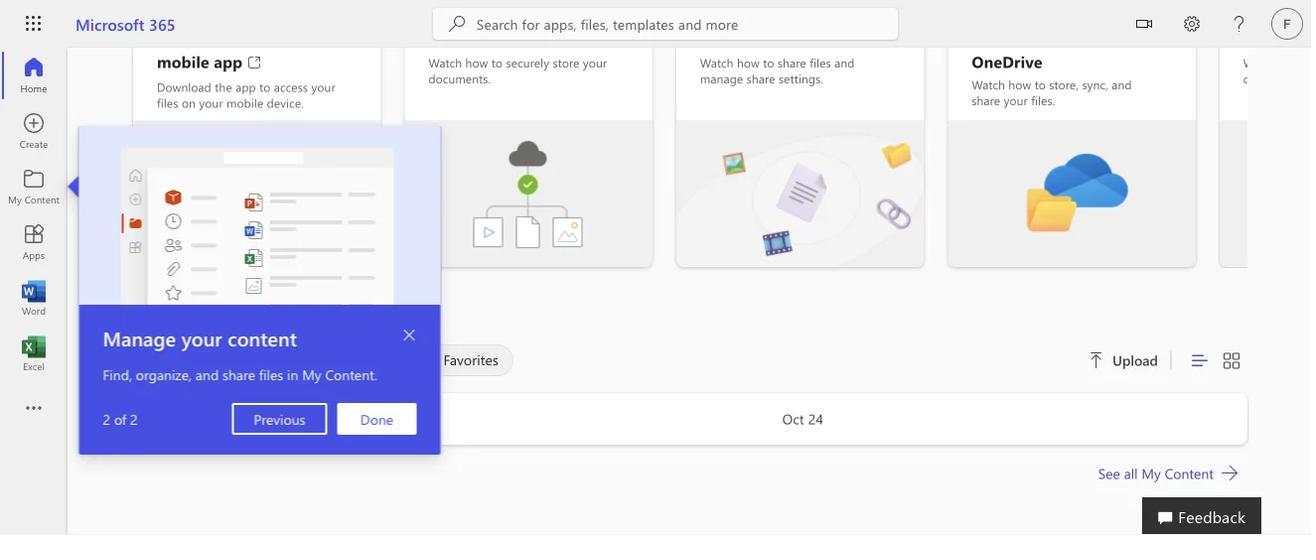 Task type: vqa. For each thing, say whether or not it's contained in the screenshot.
Of
yes



Task type: describe. For each thing, give the bounding box(es) containing it.
oct
[[783, 410, 805, 428]]

see
[[1099, 464, 1121, 483]]

watch inside get started with onedrive watch how to store, sync, and share your files.
[[972, 76, 1005, 92]]

manage your content heading
[[103, 325, 393, 351]]

tab list containing recently opened
[[131, 345, 1065, 377]]

get started with onedrive watch how to store, sync, and share your files.
[[972, 29, 1132, 108]]

get started with onedrive image
[[948, 120, 1196, 267]]


[[1137, 16, 1152, 32]]

2 2 from the left
[[130, 410, 138, 428]]

mobile inside download the app to access your files on your mobile device.
[[227, 95, 264, 111]]

365 inside banner
[[149, 13, 176, 34]]

and inside share a file watch how to share files and manage share settings.
[[835, 55, 855, 71]]

save files to the cloud watch how to securely store your documents.
[[429, 29, 607, 86]]

the for app
[[188, 29, 213, 50]]

recently opened tab
[[131, 345, 298, 377]]

recently opened element
[[136, 345, 293, 377]]

excel image
[[24, 344, 44, 364]]

shared element
[[303, 345, 397, 377]]

1 horizontal spatial my
[[1142, 464, 1161, 483]]

download the app to access your files on your mobile device.
[[157, 79, 336, 111]]

previous button
[[232, 403, 327, 435]]

365 inside get the microsoft 365 mobile app
[[295, 29, 323, 50]]

watch inside collabora watch how to
[[1244, 55, 1277, 71]]

to up securely
[[504, 29, 520, 50]]

see all my content
[[1099, 464, 1214, 483]]

files inside save files to the cloud watch how to securely store your documents.
[[468, 29, 499, 50]]

2 of 2
[[103, 410, 138, 428]]

your inside get started with onedrive watch how to store, sync, and share your files.
[[1004, 92, 1028, 108]]

device.
[[267, 95, 304, 111]]

none search field inside microsoft 365 banner
[[433, 8, 898, 40]]

content
[[228, 325, 297, 351]]

24
[[808, 410, 824, 428]]

to inside share a file watch how to share files and manage share settings.
[[763, 55, 774, 71]]

content.
[[325, 365, 377, 383]]

your inside dialog
[[181, 325, 222, 351]]

manage your content
[[103, 325, 297, 351]]

files inside download the app to access your files on your mobile device.
[[157, 95, 178, 111]]

in
[[287, 365, 298, 383]]

get the microsoft 365 mobile app
[[157, 29, 323, 72]]

f
[[1284, 16, 1291, 31]]

my content image
[[24, 177, 44, 197]]

file
[[760, 29, 785, 50]]


[[1089, 353, 1105, 369]]

microsoft 365
[[76, 13, 176, 34]]

favorites tab
[[402, 345, 519, 377]]

files inside manage your content dialog
[[259, 365, 283, 383]]

settings.
[[779, 71, 824, 86]]

manage your content dialog
[[79, 126, 440, 455]]

organize,
[[136, 365, 192, 383]]

how inside get started with onedrive watch how to store, sync, and share your files.
[[1009, 76, 1032, 92]]

microsoft inside microsoft 365 banner
[[76, 13, 145, 34]]

quick access
[[131, 308, 224, 329]]

manage
[[700, 71, 743, 86]]

on
[[182, 95, 196, 111]]

get the microsoft 365 mobile app image
[[133, 120, 381, 267]]

share
[[700, 29, 743, 50]]

apps image
[[24, 232, 44, 252]]

the for your
[[215, 79, 232, 95]]

manage
[[103, 325, 176, 351]]

content
[[1165, 464, 1214, 483]]

done button
[[337, 403, 417, 435]]

favorites
[[444, 351, 499, 369]]

share inside manage your content dialog
[[222, 365, 255, 383]]

share a file image
[[676, 120, 924, 267]]

app inside download the app to access your files on your mobile device.
[[236, 79, 256, 95]]

Search box. Suggestions appear as you type. search field
[[477, 8, 898, 40]]

how inside share a file watch how to share files and manage share settings.
[[737, 55, 760, 71]]

microsoft 365 banner
[[0, 0, 1311, 51]]

files inside share a file watch how to share files and manage share settings.
[[810, 55, 831, 71]]

powerpoint image
[[143, 403, 175, 435]]

to inside get started with onedrive watch how to store, sync, and share your files.
[[1035, 76, 1046, 92]]

to inside collabora watch how to
[[1307, 55, 1311, 71]]

the inside save files to the cloud watch how to securely store your documents.
[[525, 29, 549, 50]]

oct 24
[[783, 410, 824, 428]]

recently
[[173, 351, 227, 369]]

save files to the cloud image
[[405, 120, 653, 267]]

to inside download the app to access your files on your mobile device.
[[259, 79, 271, 95]]

f button
[[1264, 0, 1311, 48]]



Task type: locate. For each thing, give the bounding box(es) containing it.
1 vertical spatial access
[[177, 308, 224, 329]]

collabora
[[1244, 29, 1311, 50]]

your inside save files to the cloud watch how to securely store your documents.
[[583, 55, 607, 71]]

save
[[429, 29, 464, 50]]

feedback
[[1179, 506, 1246, 527]]

access down get the microsoft 365 mobile app
[[274, 79, 308, 95]]

the
[[188, 29, 213, 50], [525, 29, 549, 50], [215, 79, 232, 95]]

0 vertical spatial mobile
[[157, 51, 209, 72]]

files.
[[1031, 92, 1056, 108]]

of
[[114, 410, 126, 428]]

0 horizontal spatial access
[[177, 308, 224, 329]]

home image
[[24, 66, 44, 85]]

to down get the microsoft 365 mobile app
[[259, 79, 271, 95]]

get up onedrive
[[972, 29, 998, 50]]

0 vertical spatial app
[[214, 51, 243, 72]]

mobile left 'device.'
[[227, 95, 264, 111]]

2
[[103, 410, 110, 428], [130, 410, 138, 428]]

 upload
[[1089, 351, 1158, 370]]

how left securely
[[466, 55, 488, 71]]

all
[[1124, 464, 1138, 483]]

the inside download the app to access your files on your mobile device.
[[215, 79, 232, 95]]

2 left of
[[103, 410, 110, 428]]

0 horizontal spatial get
[[157, 29, 183, 50]]

to left securely
[[492, 55, 503, 71]]

navigation
[[0, 48, 68, 382]]

None search field
[[433, 8, 898, 40]]

feedback button
[[1143, 498, 1262, 535]]

365 up 'device.'
[[295, 29, 323, 50]]

2 right of
[[130, 410, 138, 428]]

share
[[778, 55, 807, 71], [747, 71, 775, 86], [972, 92, 1001, 108], [222, 365, 255, 383]]

my
[[302, 365, 321, 383], [1142, 464, 1161, 483]]

app up download the app to access your files on your mobile device.
[[214, 51, 243, 72]]

to left store,
[[1035, 76, 1046, 92]]

watch down share
[[700, 55, 734, 71]]

1 horizontal spatial the
[[215, 79, 232, 95]]

0 horizontal spatial and
[[195, 365, 219, 383]]

collaborate in real time image
[[1220, 120, 1311, 267]]

0 horizontal spatial the
[[188, 29, 213, 50]]

documents.
[[429, 71, 491, 86]]

the inside get the microsoft 365 mobile app
[[188, 29, 213, 50]]

app
[[214, 51, 243, 72], [236, 79, 256, 95]]

create image
[[24, 121, 44, 141]]

sync,
[[1082, 76, 1109, 92]]

store
[[553, 55, 580, 71]]

 button
[[394, 320, 426, 352]]

2 horizontal spatial the
[[525, 29, 549, 50]]

quick
[[131, 308, 173, 329]]

to down collabora at the top right of the page
[[1307, 55, 1311, 71]]

1 vertical spatial mobile
[[227, 95, 264, 111]]

0 horizontal spatial 2
[[103, 410, 110, 428]]

mobile inside get the microsoft 365 mobile app
[[157, 51, 209, 72]]

1 horizontal spatial mobile
[[227, 95, 264, 111]]

share a file watch how to share files and manage share settings.
[[700, 29, 855, 86]]

watch down onedrive
[[972, 76, 1005, 92]]

find, organize, and share files in my content.
[[103, 365, 377, 383]]

1 horizontal spatial 365
[[295, 29, 323, 50]]

get up download
[[157, 29, 183, 50]]

opened
[[231, 351, 280, 369]]

microsoft
[[76, 13, 145, 34], [217, 29, 291, 50]]

mobile
[[157, 51, 209, 72], [227, 95, 264, 111]]

watch inside share a file watch how to share files and manage share settings.
[[700, 55, 734, 71]]

download
[[157, 79, 211, 95]]

my right all
[[1142, 464, 1161, 483]]

microsoft inside get the microsoft 365 mobile app
[[217, 29, 291, 50]]


[[1222, 466, 1238, 482]]

1 horizontal spatial microsoft
[[217, 29, 291, 50]]

0 horizontal spatial microsoft
[[76, 13, 145, 34]]

how inside save files to the cloud watch how to securely store your documents.
[[466, 55, 488, 71]]

1 horizontal spatial 2
[[130, 410, 138, 428]]

get inside get started with onedrive watch how to store, sync, and share your files.
[[972, 29, 998, 50]]

onedrive
[[972, 51, 1043, 72]]

and
[[835, 55, 855, 71], [1112, 76, 1132, 92], [195, 365, 219, 383]]

1 horizontal spatial and
[[835, 55, 855, 71]]

favorites element
[[407, 345, 514, 377]]

0 vertical spatial and
[[835, 55, 855, 71]]

app inside get the microsoft 365 mobile app
[[214, 51, 243, 72]]

365 up download
[[149, 13, 176, 34]]

1 horizontal spatial access
[[274, 79, 308, 95]]

and inside manage your content dialog
[[195, 365, 219, 383]]

my inside manage your content dialog
[[302, 365, 321, 383]]

mobile up download
[[157, 51, 209, 72]]

app down get the microsoft 365 mobile app
[[236, 79, 256, 95]]

word image
[[24, 288, 44, 308]]

get for get the microsoft 365 mobile app
[[157, 29, 183, 50]]

view more apps image
[[24, 399, 44, 419]]

securely
[[506, 55, 550, 71]]

1 vertical spatial my
[[1142, 464, 1161, 483]]

the right on
[[215, 79, 232, 95]]

watch down save
[[429, 55, 462, 71]]

started
[[1003, 29, 1057, 50]]

access inside download the app to access your files on your mobile device.
[[274, 79, 308, 95]]

shared
[[340, 351, 383, 369]]

365
[[149, 13, 176, 34], [295, 29, 323, 50]]

watch
[[429, 55, 462, 71], [700, 55, 734, 71], [1244, 55, 1277, 71], [972, 76, 1005, 92]]

access
[[274, 79, 308, 95], [177, 308, 224, 329]]

a
[[747, 29, 756, 50]]

the up download
[[188, 29, 213, 50]]

0 horizontal spatial mobile
[[157, 51, 209, 72]]

cloud
[[554, 29, 596, 50]]

name presentation cell
[[131, 403, 783, 435]]

recently opened
[[173, 351, 280, 369]]

store,
[[1049, 76, 1079, 92]]

my right in
[[302, 365, 321, 383]]

1 vertical spatial and
[[1112, 76, 1132, 92]]

collabora watch how to
[[1244, 29, 1311, 102]]

0 horizontal spatial 365
[[149, 13, 176, 34]]

shared tab
[[298, 345, 402, 377]]

presentation
[[188, 410, 266, 428]]

your
[[583, 55, 607, 71], [311, 79, 336, 95], [1004, 92, 1028, 108], [199, 95, 223, 111], [181, 325, 222, 351]]

upload
[[1113, 351, 1158, 370]]

access up recently
[[177, 308, 224, 329]]

files
[[468, 29, 499, 50], [810, 55, 831, 71], [157, 95, 178, 111], [259, 365, 283, 383]]

0 horizontal spatial my
[[302, 365, 321, 383]]

and inside get started with onedrive watch how to store, sync, and share your files.
[[1112, 76, 1132, 92]]

the up securely
[[525, 29, 549, 50]]

1 vertical spatial app
[[236, 79, 256, 95]]

1 get from the left
[[157, 29, 183, 50]]

how
[[466, 55, 488, 71], [737, 55, 760, 71], [1280, 55, 1303, 71], [1009, 76, 1032, 92]]


[[402, 328, 418, 344]]

to down file
[[763, 55, 774, 71]]

find,
[[103, 365, 132, 383]]

how down onedrive
[[1009, 76, 1032, 92]]

1 2 from the left
[[103, 410, 110, 428]]

to
[[504, 29, 520, 50], [492, 55, 503, 71], [763, 55, 774, 71], [1307, 55, 1311, 71], [1035, 76, 1046, 92], [259, 79, 271, 95]]

how inside collabora watch how to
[[1280, 55, 1303, 71]]

get inside get the microsoft 365 mobile app
[[157, 29, 183, 50]]

0 vertical spatial access
[[274, 79, 308, 95]]

 button
[[1121, 0, 1168, 51]]

2 horizontal spatial and
[[1112, 76, 1132, 92]]

watch inside save files to the cloud watch how to securely store your documents.
[[429, 55, 462, 71]]

done
[[360, 410, 393, 428]]

get for get started with onedrive watch how to store, sync, and share your files.
[[972, 29, 998, 50]]

2 vertical spatial and
[[195, 365, 219, 383]]

1 horizontal spatial get
[[972, 29, 998, 50]]

watch down collabora at the top right of the page
[[1244, 55, 1277, 71]]

share inside get started with onedrive watch how to store, sync, and share your files.
[[972, 92, 1001, 108]]

2 get from the left
[[972, 29, 998, 50]]

tab list
[[131, 345, 1065, 377]]

get
[[157, 29, 183, 50], [972, 29, 998, 50]]

previous
[[254, 410, 305, 428]]

how down collabora at the top right of the page
[[1280, 55, 1303, 71]]

how down a
[[737, 55, 760, 71]]

0 vertical spatial my
[[302, 365, 321, 383]]

with
[[1061, 29, 1095, 50]]



